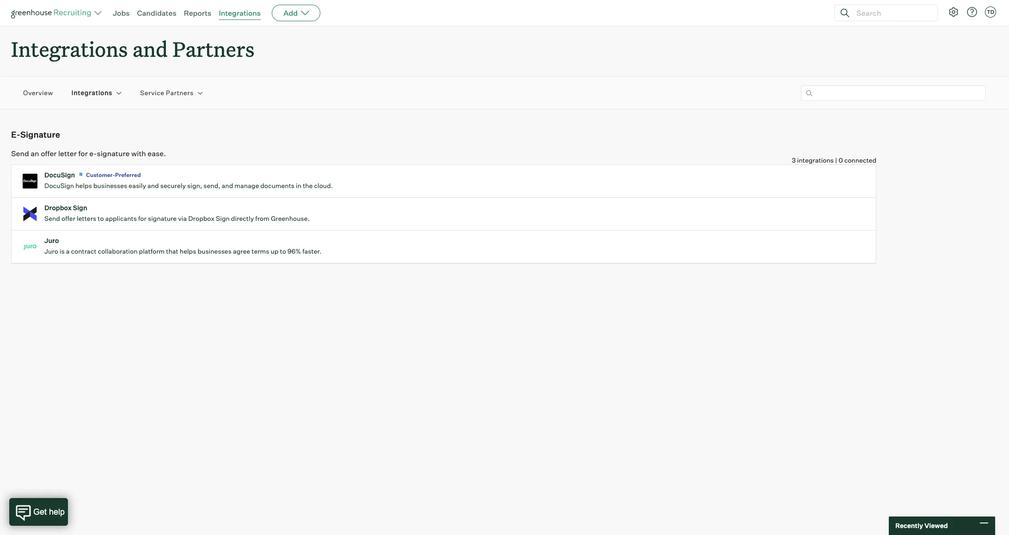 Task type: describe. For each thing, give the bounding box(es) containing it.
recently viewed
[[896, 522, 948, 530]]

from
[[255, 215, 270, 223]]

0 horizontal spatial offer
[[41, 149, 57, 158]]

reports
[[184, 8, 212, 18]]

add button
[[272, 5, 321, 21]]

and right easily
[[148, 182, 159, 190]]

e-signature
[[11, 130, 60, 140]]

agree
[[233, 248, 250, 255]]

2 juro from the top
[[44, 248, 58, 255]]

service partners link
[[140, 89, 194, 98]]

customer-preferred
[[86, 172, 141, 179]]

that
[[166, 248, 178, 255]]

helps inside juro juro is a contract collaboration platform that helps businesses agree terms up to 96% faster.
[[180, 248, 196, 255]]

letter
[[58, 149, 77, 158]]

3 integrations | 0 connected
[[792, 156, 877, 164]]

and right "send,"
[[222, 182, 233, 190]]

reports link
[[184, 8, 212, 18]]

add
[[284, 8, 298, 18]]

a
[[66, 248, 70, 255]]

recently
[[896, 522, 924, 530]]

to inside juro juro is a contract collaboration platform that helps businesses agree terms up to 96% faster.
[[280, 248, 286, 255]]

and down candidates link
[[133, 35, 168, 62]]

integrations
[[798, 156, 834, 164]]

up
[[271, 248, 279, 255]]

1 vertical spatial partners
[[166, 89, 194, 97]]

e-
[[11, 130, 20, 140]]

td button
[[984, 5, 999, 19]]

service partners
[[140, 89, 194, 97]]

docusign helps businesses easily and securely sign, send, and manage documents in the cloud.
[[44, 182, 333, 190]]

cloud.
[[314, 182, 333, 190]]

via
[[178, 215, 187, 223]]

an
[[31, 149, 39, 158]]

customer-
[[86, 172, 115, 179]]

ease.
[[148, 149, 166, 158]]

integrations for the leftmost integrations link
[[72, 89, 112, 97]]

juro juro is a contract collaboration platform that helps businesses agree terms up to 96% faster.
[[44, 237, 322, 255]]

configure image
[[949, 6, 960, 18]]

the
[[303, 182, 313, 190]]

1 vertical spatial dropbox
[[188, 215, 215, 223]]

contract
[[71, 248, 96, 255]]

docusign for docusign helps businesses easily and securely sign, send, and manage documents in the cloud.
[[44, 182, 74, 190]]

docusign for docusign
[[44, 171, 75, 179]]

terms
[[252, 248, 269, 255]]

to inside dropbox sign send offer letters to applicants for signature via dropbox sign directly from greenhouse.
[[98, 215, 104, 223]]

0 vertical spatial for
[[78, 149, 88, 158]]

signature
[[20, 130, 60, 140]]

td
[[987, 9, 995, 15]]

dropbox sign send offer letters to applicants for signature via dropbox sign directly from greenhouse.
[[44, 204, 310, 223]]

96%
[[288, 248, 301, 255]]

overview link
[[23, 89, 53, 98]]

with
[[131, 149, 146, 158]]



Task type: vqa. For each thing, say whether or not it's contained in the screenshot.
0
yes



Task type: locate. For each thing, give the bounding box(es) containing it.
1 vertical spatial to
[[280, 248, 286, 255]]

Search text field
[[855, 6, 930, 20]]

signature up customer-preferred
[[97, 149, 130, 158]]

overview
[[23, 89, 53, 97]]

0 horizontal spatial for
[[78, 149, 88, 158]]

viewed
[[925, 522, 948, 530]]

1 vertical spatial helps
[[180, 248, 196, 255]]

directly
[[231, 215, 254, 223]]

greenhouse.
[[271, 215, 310, 223]]

offer inside dropbox sign send offer letters to applicants for signature via dropbox sign directly from greenhouse.
[[62, 215, 75, 223]]

0 horizontal spatial businesses
[[93, 182, 127, 190]]

securely
[[160, 182, 186, 190]]

0 horizontal spatial send
[[11, 149, 29, 158]]

1 vertical spatial sign
[[216, 215, 230, 223]]

helps down customer-
[[75, 182, 92, 190]]

for inside dropbox sign send offer letters to applicants for signature via dropbox sign directly from greenhouse.
[[138, 215, 147, 223]]

|
[[836, 156, 838, 164]]

businesses left agree at the top of page
[[198, 248, 232, 255]]

1 vertical spatial businesses
[[198, 248, 232, 255]]

1 horizontal spatial for
[[138, 215, 147, 223]]

send inside dropbox sign send offer letters to applicants for signature via dropbox sign directly from greenhouse.
[[44, 215, 60, 223]]

service
[[140, 89, 164, 97]]

jobs
[[113, 8, 130, 18]]

connected
[[845, 156, 877, 164]]

2 docusign from the top
[[44, 182, 74, 190]]

0 horizontal spatial integrations link
[[72, 89, 112, 98]]

1 vertical spatial for
[[138, 215, 147, 223]]

1 horizontal spatial dropbox
[[188, 215, 215, 223]]

dropbox
[[44, 204, 72, 212], [188, 215, 215, 223]]

1 vertical spatial signature
[[148, 215, 177, 223]]

0 vertical spatial signature
[[97, 149, 130, 158]]

send left an
[[11, 149, 29, 158]]

send an offer letter for e-signature with ease.
[[11, 149, 166, 158]]

0 vertical spatial helps
[[75, 182, 92, 190]]

juro
[[44, 237, 59, 245], [44, 248, 58, 255]]

sign left directly
[[216, 215, 230, 223]]

for
[[78, 149, 88, 158], [138, 215, 147, 223]]

None text field
[[802, 85, 987, 101]]

1 horizontal spatial offer
[[62, 215, 75, 223]]

to right the up at left top
[[280, 248, 286, 255]]

candidates
[[137, 8, 177, 18]]

0 vertical spatial docusign
[[44, 171, 75, 179]]

sign up letters
[[73, 204, 87, 212]]

collaboration
[[98, 248, 138, 255]]

to right letters
[[98, 215, 104, 223]]

easily
[[129, 182, 146, 190]]

letters
[[77, 215, 96, 223]]

manage
[[235, 182, 259, 190]]

offer left letters
[[62, 215, 75, 223]]

businesses inside juro juro is a contract collaboration platform that helps businesses agree terms up to 96% faster.
[[198, 248, 232, 255]]

send
[[11, 149, 29, 158], [44, 215, 60, 223]]

preferred
[[115, 172, 141, 179]]

1 horizontal spatial businesses
[[198, 248, 232, 255]]

signature left via
[[148, 215, 177, 223]]

integrations for integrations and partners
[[11, 35, 128, 62]]

signature
[[97, 149, 130, 158], [148, 215, 177, 223]]

in
[[296, 182, 302, 190]]

0 vertical spatial send
[[11, 149, 29, 158]]

0 vertical spatial integrations
[[219, 8, 261, 18]]

integrations link
[[219, 8, 261, 18], [72, 89, 112, 98]]

1 horizontal spatial to
[[280, 248, 286, 255]]

0
[[839, 156, 843, 164]]

is
[[60, 248, 65, 255]]

0 vertical spatial partners
[[173, 35, 255, 62]]

for left e-
[[78, 149, 88, 158]]

sign
[[73, 204, 87, 212], [216, 215, 230, 223]]

0 vertical spatial sign
[[73, 204, 87, 212]]

to
[[98, 215, 104, 223], [280, 248, 286, 255]]

0 vertical spatial businesses
[[93, 182, 127, 190]]

1 vertical spatial send
[[44, 215, 60, 223]]

for right the applicants
[[138, 215, 147, 223]]

jobs link
[[113, 8, 130, 18]]

partners right service
[[166, 89, 194, 97]]

0 horizontal spatial sign
[[73, 204, 87, 212]]

greenhouse recruiting image
[[11, 7, 94, 19]]

signature inside dropbox sign send offer letters to applicants for signature via dropbox sign directly from greenhouse.
[[148, 215, 177, 223]]

integrations
[[219, 8, 261, 18], [11, 35, 128, 62], [72, 89, 112, 97]]

0 horizontal spatial helps
[[75, 182, 92, 190]]

2 vertical spatial integrations
[[72, 89, 112, 97]]

0 horizontal spatial signature
[[97, 149, 130, 158]]

td button
[[986, 6, 997, 18]]

1 vertical spatial integrations link
[[72, 89, 112, 98]]

helps
[[75, 182, 92, 190], [180, 248, 196, 255]]

1 vertical spatial offer
[[62, 215, 75, 223]]

businesses
[[93, 182, 127, 190], [198, 248, 232, 255]]

applicants
[[105, 215, 137, 223]]

0 vertical spatial offer
[[41, 149, 57, 158]]

1 horizontal spatial integrations link
[[219, 8, 261, 18]]

faster.
[[303, 248, 322, 255]]

candidates link
[[137, 8, 177, 18]]

1 juro from the top
[[44, 237, 59, 245]]

dropbox up is
[[44, 204, 72, 212]]

0 horizontal spatial dropbox
[[44, 204, 72, 212]]

integrations for top integrations link
[[219, 8, 261, 18]]

1 horizontal spatial sign
[[216, 215, 230, 223]]

integrations and partners
[[11, 35, 255, 62]]

docusign
[[44, 171, 75, 179], [44, 182, 74, 190]]

documents
[[261, 182, 295, 190]]

platform
[[139, 248, 165, 255]]

offer right an
[[41, 149, 57, 158]]

3
[[792, 156, 796, 164]]

dropbox right via
[[188, 215, 215, 223]]

partners down reports link
[[173, 35, 255, 62]]

0 vertical spatial integrations link
[[219, 8, 261, 18]]

helps right that
[[180, 248, 196, 255]]

0 horizontal spatial to
[[98, 215, 104, 223]]

businesses down customer-preferred
[[93, 182, 127, 190]]

partners
[[173, 35, 255, 62], [166, 89, 194, 97]]

send,
[[204, 182, 220, 190]]

1 vertical spatial juro
[[44, 248, 58, 255]]

send up is
[[44, 215, 60, 223]]

and
[[133, 35, 168, 62], [148, 182, 159, 190], [222, 182, 233, 190]]

sign,
[[187, 182, 202, 190]]

offer
[[41, 149, 57, 158], [62, 215, 75, 223]]

1 horizontal spatial helps
[[180, 248, 196, 255]]

0 vertical spatial dropbox
[[44, 204, 72, 212]]

0 vertical spatial juro
[[44, 237, 59, 245]]

1 horizontal spatial send
[[44, 215, 60, 223]]

1 vertical spatial docusign
[[44, 182, 74, 190]]

0 vertical spatial to
[[98, 215, 104, 223]]

e-
[[89, 149, 97, 158]]

1 horizontal spatial signature
[[148, 215, 177, 223]]

1 docusign from the top
[[44, 171, 75, 179]]

1 vertical spatial integrations
[[11, 35, 128, 62]]



